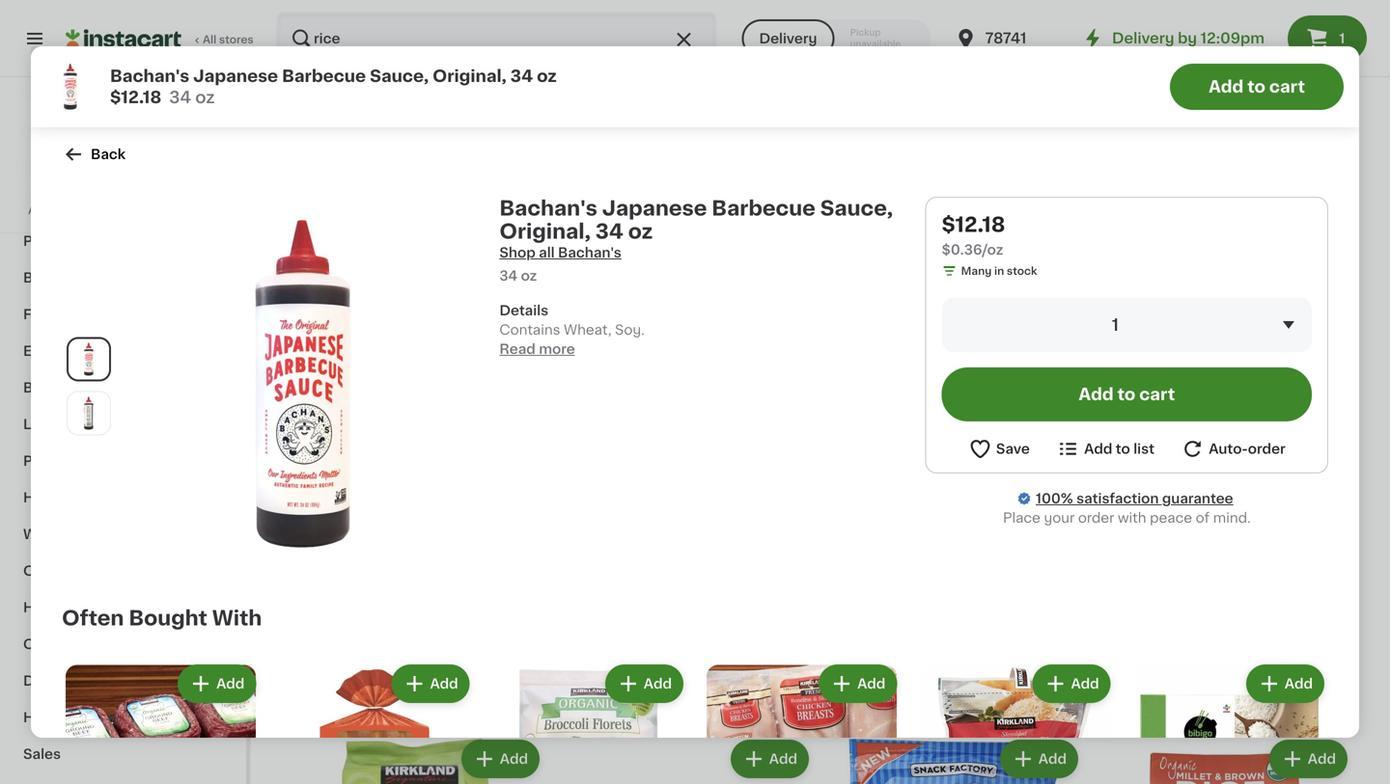 Task type: vqa. For each thing, say whether or not it's contained in the screenshot.
CHICKEN within the $ 18 ajinomoto yakitori chicken fried rice, 54 oz 54 oz
yes



Task type: locate. For each thing, give the bounding box(es) containing it.
bachan's inside bachan's japanese barbecue sauce, original, 34 oz shop all bachan's 34 oz
[[499, 198, 598, 219]]

3 $ from the left
[[1102, 193, 1109, 203]]

0 vertical spatial add to cart
[[1209, 79, 1305, 95]]

0 horizontal spatial $12.18
[[110, 89, 161, 106]]

0 horizontal spatial 8.5
[[308, 255, 326, 266]]

0 horizontal spatial of
[[336, 217, 350, 231]]

add costco membership to save
[[28, 205, 207, 216]]

japanese inside bachan's japanese barbecue sauce, original, 34 oz $12.18 34 oz
[[193, 68, 278, 84]]

0 vertical spatial 6
[[1109, 192, 1123, 212]]

1 vertical spatial original,
[[499, 222, 591, 242]]

sales link
[[12, 737, 235, 773]]

household
[[23, 88, 99, 101]]

order inside button
[[1248, 443, 1286, 456]]

many in stock
[[961, 266, 1037, 277], [309, 275, 385, 285], [848, 275, 924, 285], [848, 650, 924, 661], [578, 689, 654, 699]]

hard beverages link
[[12, 590, 235, 627]]

add button
[[463, 328, 538, 363], [1002, 328, 1077, 363], [1271, 328, 1346, 363], [180, 667, 254, 702], [393, 667, 468, 702], [607, 667, 682, 702], [821, 667, 895, 702], [1034, 667, 1109, 702], [1248, 667, 1323, 702], [463, 742, 538, 777], [733, 742, 807, 777], [1002, 742, 1077, 777], [1271, 742, 1346, 777]]

goods down dairy
[[68, 712, 115, 725]]

1 vertical spatial 6
[[402, 236, 411, 250]]

& left candy
[[77, 198, 88, 211]]

stock inside button
[[893, 650, 924, 661]]

meat & seafood
[[23, 161, 135, 175]]

other
[[23, 565, 64, 578]]

sales
[[23, 748, 61, 762]]

1 vertical spatial $12.18
[[942, 215, 1006, 235]]

japanese down stores
[[193, 68, 278, 84]]

0 horizontal spatial barbecue
[[282, 68, 366, 84]]

4
[[870, 236, 879, 250]]

auto-
[[1209, 443, 1248, 456]]

21
[[1125, 193, 1136, 203]]

& for meat
[[62, 161, 73, 175]]

2 vertical spatial 6
[[290, 255, 297, 266]]

$ left 21
[[1102, 193, 1109, 203]]

1 horizontal spatial $
[[832, 193, 839, 203]]

add to cart button up "add to list"
[[942, 368, 1312, 422]]

$ for 9
[[832, 193, 839, 203]]

1 inside field
[[1112, 317, 1119, 334]]

other goods link
[[12, 553, 235, 590]]

0 vertical spatial $12.18
[[110, 89, 161, 106]]

0 horizontal spatial costco
[[53, 205, 93, 216]]

bachan's down all stores link
[[110, 68, 189, 84]]

0 horizontal spatial japanese
[[193, 68, 278, 84]]

soy.
[[615, 323, 645, 337]]

japanese for bachan's japanese barbecue sauce, original, 34 oz shop all bachan's 34 oz
[[602, 198, 707, 219]]

0 horizontal spatial $
[[563, 193, 570, 203]]

0 horizontal spatial chicken
[[685, 217, 740, 231]]

1 vertical spatial 8.5
[[308, 255, 326, 266]]

1 horizontal spatial $12.18
[[942, 215, 1006, 235]]

add to cart for top the add to cart button
[[1209, 79, 1305, 95]]

of up the brown
[[336, 217, 350, 231]]

0 horizontal spatial cart
[[1140, 387, 1175, 403]]

original, inside bachan's japanese barbecue sauce, original, 34 oz $12.18 34 oz
[[433, 68, 507, 84]]

bachan's japanese barbecue sauce, original, 34 oz shop all bachan's 34 oz
[[499, 198, 893, 283]]

japanese
[[193, 68, 278, 84], [602, 198, 707, 219]]

$ left 94
[[832, 193, 839, 203]]

6 down and
[[290, 255, 297, 266]]

original, inside bachan's japanese barbecue sauce, original, 34 oz shop all bachan's 34 oz
[[499, 222, 591, 242]]

instacart logo image
[[66, 27, 182, 50]]

signature
[[1156, 217, 1221, 231]]

1 vertical spatial add to cart
[[1079, 387, 1175, 403]]

of down guarantee
[[1196, 512, 1210, 525]]

cleaning & laundry
[[23, 638, 161, 652]]

enlarge condiments, dressing & sauces bachan's the original japanese barbecue sauce hero (opens in a new tab) image
[[71, 342, 106, 377]]

costco logo image
[[105, 100, 141, 137]]

1 vertical spatial 1
[[1112, 317, 1119, 334]]

1 vertical spatial bachan's
[[499, 198, 598, 219]]

to up "add to list"
[[1118, 387, 1136, 403]]

chicken right the rotisserie
[[1296, 217, 1352, 231]]

1 vertical spatial 54
[[559, 255, 573, 266]]

$ inside $ 9 94
[[832, 193, 839, 203]]

0 vertical spatial barbecue
[[282, 68, 366, 84]]

barbecue inside bachan's japanese barbecue sauce, original, 34 oz $12.18 34 oz
[[282, 68, 366, 84]]

costco down meat & seafood on the top left of the page
[[53, 205, 93, 216]]

1 vertical spatial barbecue
[[712, 198, 816, 219]]

liquor link
[[12, 406, 235, 443]]

1 vertical spatial costco
[[53, 205, 93, 216]]

6 down change
[[402, 236, 411, 250]]

1 horizontal spatial cart
[[1270, 79, 1305, 95]]

enlarge condiments, dressing & sauces bachan's the original japanese barbecue sauce unknown (opens in a new tab) image
[[71, 396, 106, 431]]

6 left 21
[[1109, 192, 1123, 212]]

0 vertical spatial order
[[1248, 443, 1286, 456]]

barbecue for bachan's japanese barbecue sauce, original, 34 oz shop all bachan's 34 oz
[[712, 198, 816, 219]]

yakitori
[[632, 217, 681, 231]]

2 horizontal spatial $
[[1102, 193, 1109, 203]]

floral link
[[12, 296, 235, 333]]

x down organic
[[415, 236, 422, 250]]

barbecue
[[282, 68, 366, 84], [712, 198, 816, 219]]

1 vertical spatial sauce,
[[820, 198, 893, 219]]

None search field
[[276, 12, 717, 66]]

seeds of change organic quinoa and brown rice, 6 x 8.5 oz 6 x 8.5 oz
[[290, 217, 516, 266]]

0 horizontal spatial 54
[[559, 255, 573, 266]]

to left list
[[1116, 443, 1130, 456]]

1 $ from the left
[[563, 193, 570, 203]]

0 vertical spatial x
[[415, 236, 422, 250]]

shop
[[499, 246, 536, 260]]

1 vertical spatial of
[[1196, 512, 1210, 525]]

rice, inside seeds of change organic quinoa and brown rice, 6 x 8.5 oz 6 x 8.5 oz
[[365, 236, 399, 250]]

1 horizontal spatial sauce,
[[820, 198, 893, 219]]

0 vertical spatial 54
[[596, 236, 614, 250]]

& for health
[[73, 491, 84, 505]]

in inside button
[[881, 650, 891, 661]]

$12.18 up "$0.36/oz"
[[942, 215, 1006, 235]]

all
[[203, 34, 217, 45]]

$ inside '$ 6 21'
[[1102, 193, 1109, 203]]

add to cart for bottom the add to cart button
[[1079, 387, 1175, 403]]

0 vertical spatial 1
[[1339, 32, 1345, 45]]

bachan's inside bachan's japanese barbecue sauce, original, 34 oz $12.18 34 oz
[[110, 68, 189, 84]]

add to cart button down 12:09pm
[[1170, 64, 1344, 110]]

0 horizontal spatial x
[[299, 255, 306, 266]]

54 right all
[[559, 255, 573, 266]]

add to list button
[[1056, 437, 1155, 462]]

0 vertical spatial of
[[336, 217, 350, 231]]

baby
[[23, 271, 59, 285]]

54 down ajinomoto
[[596, 236, 614, 250]]

1 horizontal spatial add to cart
[[1209, 79, 1305, 95]]

& right beer
[[59, 381, 71, 395]]

quinoa
[[467, 217, 516, 231]]

electronics link
[[12, 333, 235, 370]]

x
[[415, 236, 422, 250], [299, 255, 306, 266]]

service type group
[[742, 19, 931, 58]]

1 rice, from the left
[[365, 236, 399, 250]]

of inside seeds of change organic quinoa and brown rice, 6 x 8.5 oz 6 x 8.5 oz
[[336, 217, 350, 231]]

health & personal care link
[[12, 480, 235, 517]]

&
[[62, 161, 73, 175], [77, 198, 88, 211], [59, 381, 71, 395], [73, 491, 84, 505], [89, 638, 100, 652], [54, 675, 65, 688]]

1 horizontal spatial 8.5
[[426, 236, 448, 250]]

1 vertical spatial japanese
[[602, 198, 707, 219]]

1 horizontal spatial 6
[[402, 236, 411, 250]]

original, for bachan's japanese barbecue sauce, original, 34 oz shop all bachan's 34 oz
[[499, 222, 591, 242]]

cart up list
[[1140, 387, 1175, 403]]

wine link
[[12, 517, 235, 553]]

oz
[[537, 68, 557, 84], [195, 89, 215, 106], [628, 222, 653, 242], [451, 236, 467, 250], [618, 236, 633, 250], [329, 255, 341, 266], [576, 255, 589, 266], [521, 269, 537, 283], [576, 669, 589, 680]]

details button
[[499, 301, 902, 321]]

1 horizontal spatial bachan's
[[499, 198, 598, 219]]

to
[[1248, 79, 1266, 95], [167, 205, 179, 216], [1118, 387, 1136, 403], [1116, 443, 1130, 456]]

1 chicken from the left
[[685, 217, 740, 231]]

1 horizontal spatial order
[[1248, 443, 1286, 456]]

costco
[[98, 144, 149, 157], [53, 205, 93, 216]]

54
[[596, 236, 614, 250], [559, 255, 573, 266]]

$12.18 up bakery link
[[110, 89, 161, 106]]

original, for bachan's japanese barbecue sauce, original, 34 oz $12.18 34 oz
[[433, 68, 507, 84]]

sauce, inside bachan's japanese barbecue sauce, original, 34 oz $12.18 34 oz
[[370, 68, 429, 84]]

& for snacks
[[77, 198, 88, 211]]

1 horizontal spatial barbecue
[[712, 198, 816, 219]]

many inside button
[[848, 650, 878, 661]]

fried
[[744, 217, 778, 231]]

home
[[23, 712, 65, 725]]

0 vertical spatial cart
[[1270, 79, 1305, 95]]

2 vertical spatial goods
[[68, 712, 115, 725]]

paper goods
[[23, 455, 114, 468]]

count
[[882, 236, 922, 250]]

0 vertical spatial bachan's
[[110, 68, 189, 84]]

1 vertical spatial cart
[[1140, 387, 1175, 403]]

all
[[539, 246, 555, 260]]

delivery inside button
[[759, 32, 817, 45]]

1 horizontal spatial rice,
[[559, 236, 593, 250]]

to left save
[[167, 205, 179, 216]]

1 horizontal spatial delivery
[[1112, 31, 1175, 45]]

japanese inside bachan's japanese barbecue sauce, original, 34 oz shop all bachan's 34 oz
[[602, 198, 707, 219]]

stock
[[1007, 266, 1037, 277], [355, 275, 385, 285], [893, 275, 924, 285], [893, 650, 924, 661], [624, 689, 654, 699]]

chicken left fried at the right
[[685, 217, 740, 231]]

1 horizontal spatial of
[[1196, 512, 1210, 525]]

1
[[1339, 32, 1345, 45], [1112, 317, 1119, 334]]

in
[[994, 266, 1004, 277], [342, 275, 352, 285], [881, 275, 891, 285], [881, 650, 891, 661], [612, 689, 621, 699]]

pets link
[[12, 223, 235, 260]]

1 vertical spatial order
[[1078, 512, 1115, 525]]

snacks & candy
[[23, 198, 138, 211]]

x down and
[[299, 255, 306, 266]]

dairy
[[69, 675, 106, 688]]

0 vertical spatial japanese
[[193, 68, 278, 84]]

1 horizontal spatial 1
[[1339, 32, 1345, 45]]

0 vertical spatial original,
[[433, 68, 507, 84]]

and
[[290, 236, 315, 250]]

0 vertical spatial goods
[[67, 455, 114, 468]]

0 horizontal spatial add to cart
[[1079, 387, 1175, 403]]

$ up ajinomoto
[[563, 193, 570, 203]]

2 rice, from the left
[[559, 236, 593, 250]]

rice,
[[365, 236, 399, 250], [559, 236, 593, 250]]

add to cart up "add to list"
[[1079, 387, 1175, 403]]

bought
[[129, 609, 207, 629]]

cart for bottom the add to cart button
[[1140, 387, 1175, 403]]

12:09pm
[[1201, 31, 1265, 45]]

japanese right 18
[[602, 198, 707, 219]]

candy
[[92, 198, 138, 211]]

product group
[[290, 322, 544, 644], [828, 322, 1082, 667], [1098, 322, 1352, 667], [62, 662, 260, 785], [275, 662, 474, 785], [489, 662, 687, 785], [703, 662, 901, 785], [917, 662, 1115, 785], [1130, 662, 1329, 785], [290, 737, 544, 785], [559, 737, 813, 785], [828, 737, 1082, 785], [1098, 737, 1352, 785]]

rice, down ajinomoto
[[559, 236, 593, 250]]

2 $ from the left
[[832, 193, 839, 203]]

& right health
[[73, 491, 84, 505]]

ajinomoto
[[559, 217, 629, 231]]

8.5 down organic
[[426, 236, 448, 250]]

bachan's up all
[[499, 198, 598, 219]]

56 oz
[[559, 669, 589, 680]]

goods up the health & personal care
[[67, 455, 114, 468]]

cart
[[1270, 79, 1305, 95], [1140, 387, 1175, 403]]

seafood
[[77, 161, 135, 175]]

0 horizontal spatial delivery
[[759, 32, 817, 45]]

add to cart down 12:09pm
[[1209, 79, 1305, 95]]

$12.18
[[110, 89, 161, 106], [942, 215, 1006, 235]]

0 horizontal spatial bachan's
[[110, 68, 189, 84]]

1 vertical spatial goods
[[67, 565, 113, 578]]

0 horizontal spatial 1
[[1112, 317, 1119, 334]]

0 vertical spatial costco
[[98, 144, 149, 157]]

delivery by 12:09pm
[[1112, 31, 1265, 45]]

0 vertical spatial add to cart button
[[1170, 64, 1344, 110]]

order up mind. on the right bottom
[[1248, 443, 1286, 456]]

goods up beverages
[[67, 565, 113, 578]]

0 vertical spatial sauce,
[[370, 68, 429, 84]]

1 horizontal spatial x
[[415, 236, 422, 250]]

care
[[152, 491, 185, 505]]

& right meat
[[62, 161, 73, 175]]

0 horizontal spatial order
[[1078, 512, 1115, 525]]

membership
[[95, 205, 165, 216]]

$12.18 inside bachan's japanese barbecue sauce, original, 34 oz $12.18 34 oz
[[110, 89, 161, 106]]

delivery button
[[742, 19, 835, 58]]

sauce, inside bachan's japanese barbecue sauce, original, 34 oz shop all bachan's 34 oz
[[820, 198, 893, 219]]

rice, down change
[[365, 236, 399, 250]]

barbecue inside bachan's japanese barbecue sauce, original, 34 oz shop all bachan's 34 oz
[[712, 198, 816, 219]]

& right deli
[[54, 675, 65, 688]]

0 horizontal spatial rice,
[[365, 236, 399, 250]]

$
[[563, 193, 570, 203], [832, 193, 839, 203], [1102, 193, 1109, 203]]

2 horizontal spatial 6
[[1109, 192, 1123, 212]]

farms
[[906, 217, 948, 231]]

9
[[839, 192, 853, 212]]

8.5 down and
[[308, 255, 326, 266]]

$ inside $ 18 ajinomoto yakitori chicken fried rice, 54 oz 54 oz
[[563, 193, 570, 203]]

1 horizontal spatial japanese
[[602, 198, 707, 219]]

deli & dairy link
[[12, 663, 235, 700]]

order down satisfaction at the bottom right
[[1078, 512, 1115, 525]]

1 horizontal spatial chicken
[[1296, 217, 1352, 231]]

& down often
[[89, 638, 100, 652]]

0 horizontal spatial sauce,
[[370, 68, 429, 84]]

bakery
[[23, 125, 72, 138]]

cart down the 1 "button"
[[1270, 79, 1305, 95]]

condiments, dressing & sauces bachan's the original japanese barbecue sauce hero image
[[131, 212, 476, 557]]

to down 12:09pm
[[1248, 79, 1266, 95]]

costco up seafood
[[98, 144, 149, 157]]



Task type: describe. For each thing, give the bounding box(es) containing it.
meat & seafood link
[[12, 150, 235, 186]]

barbecue for bachan's japanese barbecue sauce, original, 34 oz $12.18 34 oz
[[282, 68, 366, 84]]

$12.18 $0.36/oz
[[942, 215, 1006, 257]]

paper goods link
[[12, 443, 235, 480]]

56
[[559, 669, 573, 680]]

satisfaction
[[1077, 492, 1159, 506]]

many in stock inside button
[[848, 650, 924, 661]]

94
[[855, 193, 870, 203]]

bachan's
[[558, 246, 622, 260]]

your
[[1044, 512, 1075, 525]]

add inside button
[[1084, 443, 1113, 456]]

organic
[[410, 217, 464, 231]]

stores
[[219, 34, 254, 45]]

place your order with peace of mind.
[[1003, 512, 1251, 525]]

add costco membership to save link
[[28, 203, 218, 218]]

other goods
[[23, 565, 113, 578]]

back
[[91, 148, 126, 161]]

delivery for delivery
[[759, 32, 817, 45]]

100%
[[1036, 492, 1073, 506]]

add to list
[[1084, 443, 1155, 456]]

brown
[[319, 236, 362, 250]]

16
[[828, 236, 843, 250]]

hard
[[23, 602, 57, 615]]

by
[[1178, 31, 1197, 45]]

auto-order button
[[1181, 437, 1286, 462]]

goods for other goods
[[67, 565, 113, 578]]

personal
[[87, 491, 148, 505]]

health & personal care
[[23, 491, 185, 505]]

bachan's for bachan's japanese barbecue sauce, original, 34 oz $12.18 34 oz
[[110, 68, 189, 84]]

rotisserie
[[1224, 217, 1293, 231]]

& for cleaning
[[89, 638, 100, 652]]

sauce, for bachan's japanese barbecue sauce, original, 34 oz $12.18 34 oz
[[370, 68, 429, 84]]

home goods
[[23, 712, 115, 725]]

meat
[[23, 161, 59, 175]]

goods for home goods
[[68, 712, 115, 725]]

auto-order
[[1209, 443, 1286, 456]]

78741 button
[[955, 12, 1070, 66]]

floral
[[23, 308, 62, 322]]

deli
[[23, 675, 51, 688]]

100% satisfaction guarantee
[[1036, 492, 1234, 506]]

0 horizontal spatial 6
[[290, 255, 297, 266]]

kirkland
[[1098, 217, 1152, 231]]

oz,
[[846, 236, 866, 250]]

seeds
[[290, 217, 332, 231]]

beverages
[[60, 602, 134, 615]]

electronics
[[23, 345, 102, 358]]

costco link
[[98, 100, 149, 160]]

sauce, for bachan's japanese barbecue sauce, original, 34 oz shop all bachan's 34 oz
[[820, 198, 893, 219]]

1 field
[[942, 298, 1312, 352]]

home goods link
[[12, 700, 235, 737]]

$ 9 94
[[832, 192, 870, 212]]

often bought with
[[62, 609, 262, 629]]

delivery by 12:09pm link
[[1081, 27, 1265, 50]]

with
[[1118, 512, 1147, 525]]

$ 18 ajinomoto yakitori chicken fried rice, 54 oz 54 oz
[[559, 192, 778, 266]]

laundry
[[103, 638, 161, 652]]

more
[[539, 343, 575, 356]]

$0.36/oz
[[942, 243, 1003, 257]]

1 horizontal spatial 54
[[596, 236, 614, 250]]

1 vertical spatial add to cart button
[[942, 368, 1312, 422]]

read
[[499, 343, 536, 356]]

2 chicken from the left
[[1296, 217, 1352, 231]]

beer
[[23, 381, 56, 395]]

hard beverages
[[23, 602, 134, 615]]

household link
[[12, 76, 235, 113]]

beer & cider link
[[12, 370, 235, 406]]

bachan's for bachan's japanese barbecue sauce, original, 34 oz shop all bachan's 34 oz
[[499, 198, 598, 219]]

1 inside "button"
[[1339, 32, 1345, 45]]

kirkland signature rotisserie chicken
[[1098, 217, 1352, 231]]

chicken inside $ 18 ajinomoto yakitori chicken fried rice, 54 oz 54 oz
[[685, 217, 740, 231]]

rice, inside $ 18 ajinomoto yakitori chicken fried rice, 54 oz 54 oz
[[559, 236, 593, 250]]

maas river farms riced cauliflower, 16 oz, 4 count
[[828, 217, 1073, 250]]

details contains wheat, soy. read more
[[499, 304, 645, 356]]

details
[[499, 304, 549, 318]]

with
[[212, 609, 262, 629]]

health
[[23, 491, 69, 505]]

cleaning
[[23, 638, 85, 652]]

0 vertical spatial 8.5
[[426, 236, 448, 250]]

contains
[[499, 323, 560, 337]]

delivery for delivery by 12:09pm
[[1112, 31, 1175, 45]]

18
[[570, 192, 593, 212]]

save button
[[968, 437, 1030, 462]]

deli & dairy
[[23, 675, 106, 688]]

all stores
[[203, 34, 254, 45]]

bakery link
[[12, 113, 235, 150]]

beer & cider
[[23, 381, 112, 395]]

& for deli
[[54, 675, 65, 688]]

river
[[868, 217, 903, 231]]

many in stock button
[[828, 322, 1082, 667]]

1 vertical spatial x
[[299, 255, 306, 266]]

save
[[181, 205, 207, 216]]

japanese for bachan's japanese barbecue sauce, original, 34 oz $12.18 34 oz
[[193, 68, 278, 84]]

all stores link
[[66, 12, 255, 66]]

baby link
[[12, 260, 235, 296]]

liquor
[[23, 418, 68, 432]]

to inside button
[[1116, 443, 1130, 456]]

list
[[1134, 443, 1155, 456]]

$ for 6
[[1102, 193, 1109, 203]]

maas
[[828, 217, 865, 231]]

1 horizontal spatial costco
[[98, 144, 149, 157]]

$ for 18
[[563, 193, 570, 203]]

100% satisfaction guarantee link
[[1036, 490, 1234, 509]]

cart for top the add to cart button
[[1270, 79, 1305, 95]]

& for beer
[[59, 381, 71, 395]]

goods for paper goods
[[67, 455, 114, 468]]

back button
[[62, 143, 126, 166]]

place
[[1003, 512, 1041, 525]]

riced
[[951, 217, 990, 231]]



